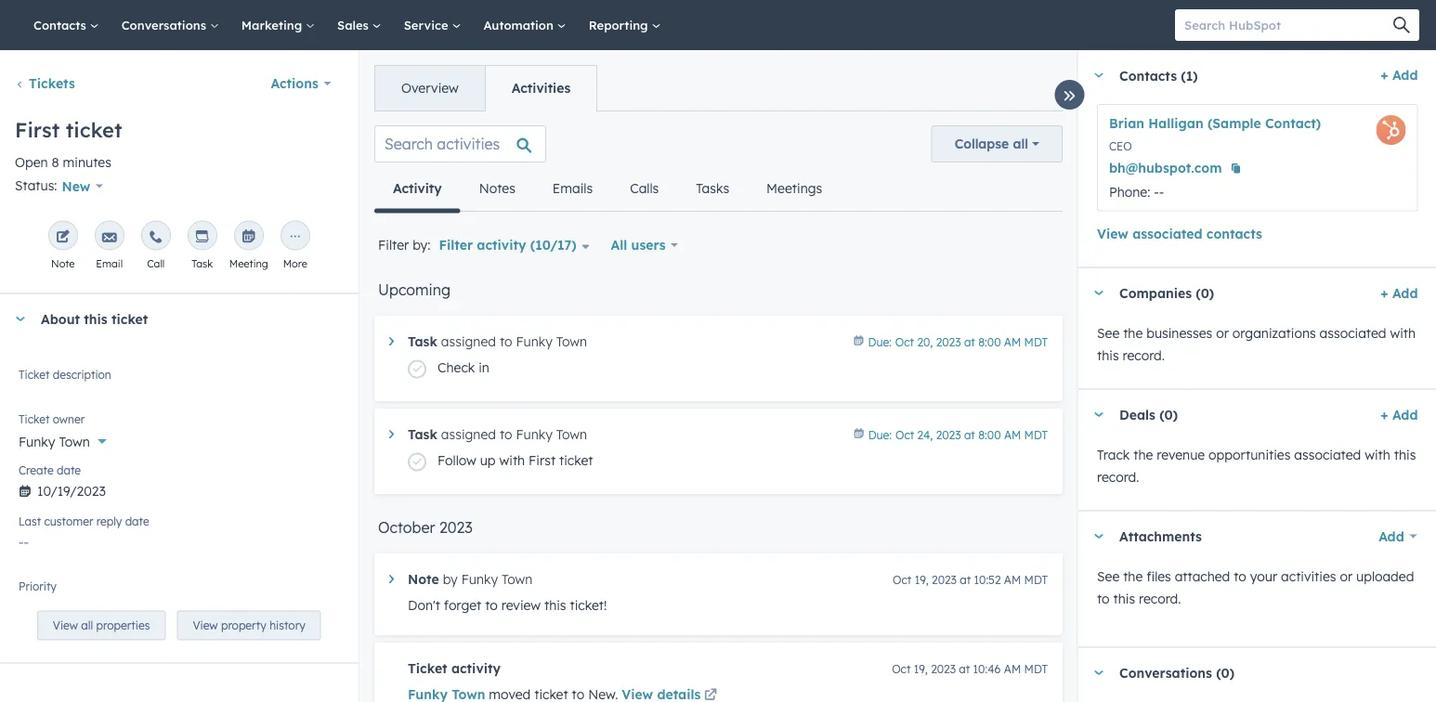 Task type: vqa. For each thing, say whether or not it's contained in the screenshot.
the Email icon
yes



Task type: describe. For each thing, give the bounding box(es) containing it.
assigned for follow
[[441, 426, 496, 443]]

priority
[[19, 579, 57, 593]]

oct left 24,
[[895, 428, 914, 442]]

0 horizontal spatial date
[[57, 463, 81, 477]]

caret image down october
[[389, 575, 393, 584]]

2 - from the left
[[1159, 183, 1164, 200]]

+ for with
[[1380, 406, 1388, 423]]

ticket for ticket owner
[[19, 412, 50, 426]]

email image
[[102, 230, 117, 245]]

ticket activity
[[407, 661, 500, 677]]

funky town
[[19, 433, 90, 449]]

1 + add button from the top
[[1380, 64, 1418, 86]]

record. inside see the files attached to your activities or uploaded to this record.
[[1138, 590, 1181, 607]]

deals
[[1119, 407, 1155, 423]]

add for companies (0)
[[1392, 285, 1418, 301]]

at inside ticket activity element
[[959, 662, 970, 676]]

first ticket
[[15, 117, 122, 143]]

ceo
[[1109, 139, 1132, 153]]

call image
[[148, 230, 163, 245]]

activity for filter
[[476, 237, 526, 253]]

in
[[478, 359, 489, 376]]

(sample
[[1207, 115, 1261, 131]]

1 vertical spatial date
[[125, 514, 149, 528]]

attachments
[[1119, 528, 1201, 545]]

Ticket description text field
[[19, 364, 340, 402]]

Create date text field
[[19, 474, 340, 504]]

last
[[19, 514, 41, 528]]

ticket description
[[19, 368, 111, 382]]

8:00 for follow up with first ticket
[[978, 428, 1000, 442]]

+ add button for with
[[1380, 282, 1418, 304]]

10:52
[[974, 573, 1000, 587]]

with inside see the businesses or organizations associated with this record.
[[1390, 325, 1415, 341]]

revenue
[[1156, 446, 1204, 463]]

halligan
[[1148, 115, 1203, 131]]

october 2023
[[378, 518, 472, 537]]

all users button
[[598, 227, 690, 264]]

this inside 'track the revenue opportunities associated with this record.'
[[1394, 446, 1416, 463]]

history
[[270, 619, 305, 632]]

view for view all properties
[[53, 619, 78, 632]]

view property history
[[193, 619, 305, 632]]

up
[[479, 452, 495, 469]]

about
[[41, 311, 80, 327]]

track
[[1097, 446, 1129, 463]]

an
[[59, 586, 75, 603]]

note by funky town
[[407, 571, 532, 588]]

caret image for deals
[[1093, 412, 1104, 417]]

ticket!
[[569, 597, 606, 614]]

note for note by funky town
[[407, 571, 439, 588]]

caret image for conversations (0)
[[1093, 671, 1104, 675]]

filter activity (10/17)
[[438, 237, 576, 253]]

review
[[501, 597, 540, 614]]

customer
[[44, 514, 93, 528]]

calls button
[[611, 166, 677, 211]]

record. inside see the businesses or organizations associated with this record.
[[1122, 347, 1164, 363]]

search button
[[1384, 9, 1419, 41]]

by:
[[412, 237, 430, 253]]

opportunities
[[1208, 446, 1290, 463]]

assigned for check
[[441, 333, 496, 350]]

2 mdt from the top
[[1024, 428, 1047, 442]]

marketing link
[[230, 0, 326, 50]]

Search activities search field
[[374, 125, 546, 163]]

(1)
[[1180, 67, 1197, 83]]

deals (0)
[[1119, 407, 1177, 423]]

see the businesses or organizations associated with this record.
[[1097, 325, 1415, 363]]

view property history link
[[177, 611, 321, 640]]

option
[[78, 586, 118, 603]]

navigation containing activity
[[374, 166, 840, 213]]

meetings
[[766, 180, 822, 196]]

property
[[221, 619, 266, 632]]

new
[[62, 178, 90, 194]]

check
[[437, 359, 474, 376]]

overview link
[[375, 66, 484, 111]]

am inside ticket activity element
[[1004, 662, 1021, 676]]

add button
[[1366, 518, 1418, 555]]

users
[[631, 237, 665, 253]]

view associated contacts link
[[1097, 222, 1262, 245]]

contacts for contacts
[[33, 17, 90, 33]]

2023 right october
[[439, 518, 472, 537]]

tickets
[[29, 75, 75, 91]]

email
[[96, 257, 123, 270]]

create
[[19, 463, 54, 477]]

contacts link
[[22, 0, 110, 50]]

don't
[[407, 597, 440, 614]]

the for businesses
[[1123, 325, 1142, 341]]

activities
[[511, 80, 570, 96]]

search image
[[1393, 17, 1410, 33]]

2023 inside ticket activity element
[[930, 662, 955, 676]]

collapse
[[954, 136, 1009, 152]]

task image
[[195, 230, 210, 245]]

open
[[15, 154, 48, 170]]

phone:
[[1109, 183, 1150, 200]]

open 8 minutes
[[15, 154, 111, 170]]

add for contacts (1)
[[1392, 67, 1418, 83]]

24,
[[917, 428, 932, 442]]

2023 left 10:52
[[931, 573, 956, 587]]

task assigned to funky town for up
[[407, 426, 587, 443]]

funky town button
[[19, 423, 340, 454]]

mdt inside ticket activity element
[[1024, 662, 1047, 676]]

0 vertical spatial ticket
[[66, 117, 122, 143]]

the for revenue
[[1133, 446, 1153, 463]]

companies (0)
[[1119, 285, 1214, 301]]

actions button
[[259, 65, 343, 102]]

about this ticket
[[41, 311, 148, 327]]

conversations (0) button
[[1078, 648, 1418, 698]]

don't forget to review this ticket!
[[407, 597, 606, 614]]

+ add button for this
[[1380, 404, 1418, 426]]

about this ticket button
[[0, 294, 340, 344]]

1 mdt from the top
[[1024, 335, 1047, 349]]

activities link
[[484, 66, 596, 111]]

at left 10:52
[[959, 573, 970, 587]]

notes button
[[460, 166, 534, 211]]

19, for oct 19, 2023 at 10:52 am mdt
[[914, 573, 928, 587]]

reporting
[[589, 17, 652, 33]]

files
[[1146, 568, 1171, 584]]

emails
[[552, 180, 592, 196]]

reply
[[96, 514, 122, 528]]

(10/17)
[[530, 237, 576, 253]]

ticket inside dropdown button
[[111, 311, 148, 327]]

view associated contacts
[[1097, 225, 1262, 242]]

tasks
[[696, 180, 729, 196]]

note image
[[56, 230, 70, 245]]

at right 24,
[[964, 428, 975, 442]]

filter for filter by:
[[378, 237, 408, 253]]

due: oct 24, 2023 at 8:00 am mdt
[[868, 428, 1047, 442]]

brian halligan (sample contact)
[[1109, 115, 1321, 131]]

funky inside 'popup button'
[[19, 433, 55, 449]]

deals (0) button
[[1078, 390, 1373, 440]]

due: oct 20, 2023 at 8:00 am mdt
[[868, 335, 1047, 349]]

8:00 for check in
[[978, 335, 1000, 349]]

ticket owner
[[19, 412, 85, 426]]

see for see the businesses or organizations associated with this record.
[[1097, 325, 1119, 341]]

(0) for deals (0)
[[1159, 407, 1177, 423]]

(0) for companies (0)
[[1195, 285, 1214, 301]]



Task type: locate. For each thing, give the bounding box(es) containing it.
0 vertical spatial assigned
[[441, 333, 496, 350]]

1 vertical spatial see
[[1097, 568, 1119, 584]]

caret image inside companies (0) dropdown button
[[1093, 291, 1104, 295]]

filter by:
[[378, 237, 430, 253]]

associated down phone: -- at the right of page
[[1132, 225, 1202, 242]]

to
[[499, 333, 512, 350], [499, 426, 512, 443], [1233, 568, 1246, 584], [1097, 590, 1109, 607], [485, 597, 497, 614]]

oct left "20,"
[[895, 335, 914, 349]]

date down funky town at the left of the page
[[57, 463, 81, 477]]

or inside see the files attached to your activities or uploaded to this record.
[[1339, 568, 1352, 584]]

0 vertical spatial navigation
[[374, 65, 597, 111]]

3 mdt from the top
[[1024, 573, 1047, 587]]

0 horizontal spatial filter
[[378, 237, 408, 253]]

1 - from the left
[[1154, 183, 1159, 200]]

the down companies on the top of the page
[[1123, 325, 1142, 341]]

note up don't
[[407, 571, 439, 588]]

2 horizontal spatial view
[[1097, 225, 1128, 242]]

2023
[[936, 335, 961, 349], [936, 428, 961, 442], [439, 518, 472, 537], [931, 573, 956, 587], [930, 662, 955, 676]]

assigned up the follow
[[441, 426, 496, 443]]

all users
[[610, 237, 665, 253]]

associated inside the view associated contacts link
[[1132, 225, 1202, 242]]

caret image inside attachments dropdown button
[[1093, 534, 1104, 539]]

activity down forget
[[451, 661, 500, 677]]

all for view
[[81, 619, 93, 632]]

1 vertical spatial due:
[[868, 428, 891, 442]]

1 horizontal spatial filter
[[438, 237, 472, 253]]

all for collapse
[[1012, 136, 1028, 152]]

calls
[[629, 180, 658, 196]]

view inside 'link'
[[193, 619, 218, 632]]

0 vertical spatial activity
[[476, 237, 526, 253]]

(0) down see the files attached to your activities or uploaded to this record.
[[1216, 665, 1234, 681]]

2 vertical spatial record.
[[1138, 590, 1181, 607]]

1 + from the top
[[1380, 67, 1388, 83]]

0 horizontal spatial all
[[81, 619, 93, 632]]

link opens in a new window image
[[704, 685, 717, 702], [704, 690, 717, 702]]

0 vertical spatial conversations
[[121, 17, 210, 33]]

2 assigned from the top
[[441, 426, 496, 443]]

caret image left attachments
[[1093, 534, 1104, 539]]

last customer reply date
[[19, 514, 149, 528]]

phone: --
[[1109, 183, 1164, 200]]

ticket for ticket description
[[19, 368, 50, 382]]

2 filter from the left
[[438, 237, 472, 253]]

conversations inside dropdown button
[[1119, 665, 1212, 681]]

1 task assigned to funky town from the top
[[407, 333, 587, 350]]

your
[[1250, 568, 1277, 584]]

town inside "funky town" 'popup button'
[[59, 433, 90, 449]]

record. down files
[[1138, 590, 1181, 607]]

(0) for conversations (0)
[[1216, 665, 1234, 681]]

call
[[147, 257, 165, 270]]

service
[[404, 17, 452, 33]]

more image
[[288, 230, 303, 245]]

1 + add from the top
[[1380, 67, 1418, 83]]

1 vertical spatial associated
[[1319, 325, 1386, 341]]

marketing
[[241, 17, 306, 33]]

oct 19, 2023 at 10:46 am mdt
[[891, 662, 1047, 676]]

2 navigation from the top
[[374, 166, 840, 213]]

with inside 'track the revenue opportunities associated with this record.'
[[1364, 446, 1390, 463]]

or right activities
[[1339, 568, 1352, 584]]

1 vertical spatial 19,
[[913, 662, 927, 676]]

note down note icon
[[51, 257, 75, 270]]

contacts for contacts (1)
[[1119, 67, 1176, 83]]

record. down the businesses
[[1122, 347, 1164, 363]]

1 vertical spatial the
[[1133, 446, 1153, 463]]

ticket down don't
[[407, 661, 447, 677]]

meeting image
[[241, 230, 256, 245]]

caret image for attachments
[[1093, 534, 1104, 539]]

am right 24,
[[1004, 428, 1021, 442]]

oct
[[895, 335, 914, 349], [895, 428, 914, 442], [892, 573, 911, 587], [891, 662, 910, 676]]

0 vertical spatial task assigned to funky town
[[407, 333, 587, 350]]

ticket for ticket activity
[[407, 661, 447, 677]]

new button
[[57, 174, 115, 198]]

contacts inside dropdown button
[[1119, 67, 1176, 83]]

task for follow up with first ticket
[[407, 426, 437, 443]]

1 horizontal spatial (0)
[[1195, 285, 1214, 301]]

at left "10:46"
[[959, 662, 970, 676]]

or inside see the businesses or organizations associated with this record.
[[1216, 325, 1228, 341]]

at right "20,"
[[964, 335, 975, 349]]

ticket up funky town at the left of the page
[[19, 412, 50, 426]]

1 horizontal spatial view
[[193, 619, 218, 632]]

caret image for companies
[[1093, 291, 1104, 295]]

am right "10:46"
[[1004, 662, 1021, 676]]

activity left (10/17)
[[476, 237, 526, 253]]

all down option
[[81, 619, 93, 632]]

brian
[[1109, 115, 1144, 131]]

caret image left about
[[15, 317, 26, 321]]

the inside 'track the revenue opportunities associated with this record.'
[[1133, 446, 1153, 463]]

2 8:00 from the top
[[978, 428, 1000, 442]]

19, left 10:52
[[914, 573, 928, 587]]

0 horizontal spatial or
[[1216, 325, 1228, 341]]

Last customer reply date text field
[[19, 525, 340, 555]]

date
[[57, 463, 81, 477], [125, 514, 149, 528]]

caret image
[[15, 317, 26, 321], [1093, 534, 1104, 539], [389, 575, 393, 584], [1093, 671, 1104, 675]]

meeting
[[229, 257, 268, 270]]

1 filter from the left
[[378, 237, 408, 253]]

feed containing upcoming
[[359, 111, 1077, 702]]

1 horizontal spatial first
[[528, 452, 555, 469]]

add for deals (0)
[[1392, 406, 1418, 423]]

assigned
[[441, 333, 496, 350], [441, 426, 496, 443]]

organizations
[[1232, 325, 1315, 341]]

the inside see the businesses or organizations associated with this record.
[[1123, 325, 1142, 341]]

filter left by: on the top
[[378, 237, 408, 253]]

add
[[1392, 67, 1418, 83], [1392, 285, 1418, 301], [1392, 406, 1418, 423], [1378, 528, 1404, 544]]

due: for check in
[[868, 335, 891, 349]]

0 vertical spatial due:
[[868, 335, 891, 349]]

service link
[[393, 0, 472, 50]]

caret image inside contacts (1) dropdown button
[[1093, 73, 1104, 78]]

see the files attached to your activities or uploaded to this record.
[[1097, 568, 1414, 607]]

1 vertical spatial activity
[[451, 661, 500, 677]]

associated inside 'track the revenue opportunities associated with this record.'
[[1294, 446, 1361, 463]]

1 horizontal spatial or
[[1339, 568, 1352, 584]]

1 vertical spatial +
[[1380, 285, 1388, 301]]

0 vertical spatial +
[[1380, 67, 1388, 83]]

0 vertical spatial (0)
[[1195, 285, 1214, 301]]

contact)
[[1265, 115, 1321, 131]]

actions
[[271, 75, 318, 91]]

automation
[[483, 17, 557, 33]]

add inside add popup button
[[1378, 528, 1404, 544]]

ticket activity element
[[374, 643, 1062, 702]]

(0) inside "dropdown button"
[[1159, 407, 1177, 423]]

menu
[[1046, 0, 1414, 7]]

0 vertical spatial note
[[51, 257, 75, 270]]

1 vertical spatial record.
[[1097, 469, 1139, 485]]

check in
[[437, 359, 489, 376]]

see
[[1097, 325, 1119, 341], [1097, 568, 1119, 584]]

2 vertical spatial +
[[1380, 406, 1388, 423]]

+ for associated
[[1380, 285, 1388, 301]]

1 vertical spatial conversations
[[1119, 665, 1212, 681]]

caret image inside about this ticket dropdown button
[[15, 317, 26, 321]]

1 horizontal spatial contacts
[[1119, 67, 1176, 83]]

1 horizontal spatial all
[[1012, 136, 1028, 152]]

notes
[[479, 180, 515, 196]]

1 vertical spatial navigation
[[374, 166, 840, 213]]

activity
[[392, 180, 441, 196]]

ticket right up
[[559, 452, 593, 469]]

select an option
[[19, 586, 118, 603]]

or down companies (0) dropdown button at the top right
[[1216, 325, 1228, 341]]

0 horizontal spatial (0)
[[1159, 407, 1177, 423]]

2 vertical spatial + add
[[1380, 406, 1418, 423]]

contacts (1)
[[1119, 67, 1197, 83]]

see down companies on the top of the page
[[1097, 325, 1119, 341]]

1 horizontal spatial date
[[125, 514, 149, 528]]

reporting link
[[578, 0, 672, 50]]

2 see from the top
[[1097, 568, 1119, 584]]

1 vertical spatial all
[[81, 619, 93, 632]]

town
[[556, 333, 587, 350], [556, 426, 587, 443], [59, 433, 90, 449], [501, 571, 532, 588]]

activity
[[476, 237, 526, 253], [451, 661, 500, 677]]

2 + from the top
[[1380, 285, 1388, 301]]

1 navigation from the top
[[374, 65, 597, 111]]

0 vertical spatial the
[[1123, 325, 1142, 341]]

view down the phone:
[[1097, 225, 1128, 242]]

2 horizontal spatial (0)
[[1216, 665, 1234, 681]]

caret image inside deals (0) "dropdown button"
[[1093, 412, 1104, 417]]

assigned up the check in
[[441, 333, 496, 350]]

2023 right 24,
[[936, 428, 961, 442]]

1 vertical spatial ticket
[[19, 412, 50, 426]]

(0) up the businesses
[[1195, 285, 1214, 301]]

1 assigned from the top
[[441, 333, 496, 350]]

+ add for with
[[1380, 285, 1418, 301]]

see inside see the files attached to your activities or uploaded to this record.
[[1097, 568, 1119, 584]]

activity button
[[374, 166, 460, 213]]

conversations
[[121, 17, 210, 33], [1119, 665, 1212, 681]]

navigation containing overview
[[374, 65, 597, 111]]

1 horizontal spatial note
[[407, 571, 439, 588]]

1 am from the top
[[1004, 335, 1021, 349]]

the left files
[[1123, 568, 1142, 584]]

0 vertical spatial ticket
[[19, 368, 50, 382]]

caret image left the conversations (0)
[[1093, 671, 1104, 675]]

0 vertical spatial contacts
[[33, 17, 90, 33]]

0 vertical spatial first
[[15, 117, 60, 143]]

select an option button
[[19, 576, 340, 607]]

+ add button
[[1380, 64, 1418, 86], [1380, 282, 1418, 304], [1380, 404, 1418, 426]]

0 vertical spatial all
[[1012, 136, 1028, 152]]

first right up
[[528, 452, 555, 469]]

meetings button
[[747, 166, 840, 211]]

first up open
[[15, 117, 60, 143]]

follow
[[437, 452, 476, 469]]

19, left "10:46"
[[913, 662, 927, 676]]

am right 10:52
[[1004, 573, 1021, 587]]

emails button
[[534, 166, 611, 211]]

at
[[964, 335, 975, 349], [964, 428, 975, 442], [959, 573, 970, 587], [959, 662, 970, 676]]

1 vertical spatial contacts
[[1119, 67, 1176, 83]]

view left property
[[193, 619, 218, 632]]

associated inside see the businesses or organizations associated with this record.
[[1319, 325, 1386, 341]]

task
[[192, 257, 213, 270], [407, 333, 437, 350], [407, 426, 437, 443]]

automation link
[[472, 0, 578, 50]]

(0) right deals
[[1159, 407, 1177, 423]]

0 horizontal spatial view
[[53, 619, 78, 632]]

the right track
[[1133, 446, 1153, 463]]

tasks button
[[677, 166, 747, 211]]

task assigned to funky town for in
[[407, 333, 587, 350]]

conversations link
[[110, 0, 230, 50]]

contacts
[[1206, 225, 1262, 242]]

20,
[[917, 335, 932, 349]]

this inside see the businesses or organizations associated with this record.
[[1097, 347, 1119, 363]]

19, for oct 19, 2023 at 10:46 am mdt
[[913, 662, 927, 676]]

2 vertical spatial ticket
[[559, 452, 593, 469]]

0 horizontal spatial contacts
[[33, 17, 90, 33]]

by
[[442, 571, 457, 588]]

2 vertical spatial the
[[1123, 568, 1142, 584]]

1 vertical spatial 8:00
[[978, 428, 1000, 442]]

1 vertical spatial + add
[[1380, 285, 1418, 301]]

filter for filter activity (10/17)
[[438, 237, 472, 253]]

10:46
[[973, 662, 1000, 676]]

-
[[1154, 183, 1159, 200], [1159, 183, 1164, 200]]

navigation up all
[[374, 166, 840, 213]]

3 + add from the top
[[1380, 406, 1418, 423]]

conversations for conversations (0)
[[1119, 665, 1212, 681]]

owner
[[53, 412, 85, 426]]

0 vertical spatial or
[[1216, 325, 1228, 341]]

0 vertical spatial + add
[[1380, 67, 1418, 83]]

record. inside 'track the revenue opportunities associated with this record.'
[[1097, 469, 1139, 485]]

october
[[378, 518, 435, 537]]

2 vertical spatial associated
[[1294, 446, 1361, 463]]

2 vertical spatial + add button
[[1380, 404, 1418, 426]]

attachments button
[[1078, 511, 1359, 562]]

1 vertical spatial + add button
[[1380, 282, 1418, 304]]

1 vertical spatial note
[[407, 571, 439, 588]]

see left files
[[1097, 568, 1119, 584]]

caret image
[[1093, 73, 1104, 78], [1093, 291, 1104, 295], [389, 337, 393, 346], [1093, 412, 1104, 417], [389, 430, 393, 439]]

3 + add button from the top
[[1380, 404, 1418, 426]]

1 vertical spatial assigned
[[441, 426, 496, 443]]

2023 right "20,"
[[936, 335, 961, 349]]

all inside view all properties link
[[81, 619, 93, 632]]

caret image inside conversations (0) dropdown button
[[1093, 671, 1104, 675]]

2023 left "10:46"
[[930, 662, 955, 676]]

2 task assigned to funky town from the top
[[407, 426, 587, 443]]

view down an
[[53, 619, 78, 632]]

am right "20,"
[[1004, 335, 1021, 349]]

all inside collapse all popup button
[[1012, 136, 1028, 152]]

0 horizontal spatial note
[[51, 257, 75, 270]]

first
[[15, 117, 60, 143], [528, 452, 555, 469]]

8:00 right "20,"
[[978, 335, 1000, 349]]

properties
[[96, 619, 150, 632]]

task assigned to funky town
[[407, 333, 587, 350], [407, 426, 587, 443]]

1 see from the top
[[1097, 325, 1119, 341]]

ticket up the minutes
[[66, 117, 122, 143]]

this inside see the files attached to your activities or uploaded to this record.
[[1113, 590, 1135, 607]]

due: for follow up with first ticket
[[868, 428, 891, 442]]

more
[[283, 257, 307, 270]]

+ add
[[1380, 67, 1418, 83], [1380, 285, 1418, 301], [1380, 406, 1418, 423]]

0 horizontal spatial conversations
[[121, 17, 210, 33]]

2 vertical spatial (0)
[[1216, 665, 1234, 681]]

note for note
[[51, 257, 75, 270]]

1 vertical spatial or
[[1339, 568, 1352, 584]]

0 vertical spatial + add button
[[1380, 64, 1418, 86]]

companies (0) button
[[1078, 268, 1373, 318]]

oct left "10:46"
[[891, 662, 910, 676]]

0 vertical spatial 19,
[[914, 573, 928, 587]]

conversations for conversations
[[121, 17, 210, 33]]

follow up with first ticket
[[437, 452, 593, 469]]

see for see the files attached to your activities or uploaded to this record.
[[1097, 568, 1119, 584]]

the inside see the files attached to your activities or uploaded to this record.
[[1123, 568, 1142, 584]]

task assigned to funky town up in
[[407, 333, 587, 350]]

4 mdt from the top
[[1024, 662, 1047, 676]]

task for check in
[[407, 333, 437, 350]]

1 vertical spatial ticket
[[111, 311, 148, 327]]

2 + add from the top
[[1380, 285, 1418, 301]]

view for view associated contacts
[[1097, 225, 1128, 242]]

1 vertical spatial task
[[407, 333, 437, 350]]

caret image for about this ticket
[[15, 317, 26, 321]]

feed
[[359, 111, 1077, 702]]

or
[[1216, 325, 1228, 341], [1339, 568, 1352, 584]]

minutes
[[63, 154, 111, 170]]

0 vertical spatial see
[[1097, 325, 1119, 341]]

the for files
[[1123, 568, 1142, 584]]

task assigned to funky town up up
[[407, 426, 587, 443]]

brian halligan (sample contact) link
[[1109, 115, 1321, 131]]

bh@hubspot.com link
[[1109, 157, 1221, 179]]

0 vertical spatial date
[[57, 463, 81, 477]]

view for view property history
[[193, 619, 218, 632]]

contacts left (1)
[[1119, 67, 1176, 83]]

contacts inside "link"
[[33, 17, 90, 33]]

0 vertical spatial 8:00
[[978, 335, 1000, 349]]

due:
[[868, 335, 891, 349], [868, 428, 891, 442]]

record.
[[1122, 347, 1164, 363], [1097, 469, 1139, 485], [1138, 590, 1181, 607]]

2 vertical spatial ticket
[[407, 661, 447, 677]]

record. down track
[[1097, 469, 1139, 485]]

2 vertical spatial task
[[407, 426, 437, 443]]

Search HubSpot search field
[[1175, 9, 1403, 41]]

contacts up tickets
[[33, 17, 90, 33]]

uploaded
[[1356, 568, 1414, 584]]

ticket left description
[[19, 368, 50, 382]]

1 vertical spatial first
[[528, 452, 555, 469]]

4 am from the top
[[1004, 662, 1021, 676]]

status:
[[15, 178, 57, 194]]

1 horizontal spatial conversations
[[1119, 665, 1212, 681]]

due: left "20,"
[[868, 335, 891, 349]]

0 vertical spatial record.
[[1122, 347, 1164, 363]]

oct inside ticket activity element
[[891, 662, 910, 676]]

0 horizontal spatial first
[[15, 117, 60, 143]]

ticket
[[19, 368, 50, 382], [19, 412, 50, 426], [407, 661, 447, 677]]

1 8:00 from the top
[[978, 335, 1000, 349]]

activity for ticket
[[451, 661, 500, 677]]

oct left 10:52
[[892, 573, 911, 587]]

due: left 24,
[[868, 428, 891, 442]]

3 + from the top
[[1380, 406, 1388, 423]]

see inside see the businesses or organizations associated with this record.
[[1097, 325, 1119, 341]]

date right the reply
[[125, 514, 149, 528]]

2 + add button from the top
[[1380, 282, 1418, 304]]

caret image for contacts
[[1093, 73, 1104, 78]]

this inside dropdown button
[[84, 311, 107, 327]]

8
[[52, 154, 59, 170]]

0 vertical spatial task
[[192, 257, 213, 270]]

+ add for this
[[1380, 406, 1418, 423]]

navigation up search activities search box
[[374, 65, 597, 111]]

1 link opens in a new window image from the top
[[704, 685, 717, 702]]

associated right opportunities
[[1294, 446, 1361, 463]]

3 am from the top
[[1004, 573, 1021, 587]]

1 vertical spatial task assigned to funky town
[[407, 426, 587, 443]]

all
[[610, 237, 627, 253]]

associated right organizations
[[1319, 325, 1386, 341]]

8:00 right 24,
[[978, 428, 1000, 442]]

2 am from the top
[[1004, 428, 1021, 442]]

tickets link
[[15, 75, 75, 91]]

0 vertical spatial associated
[[1132, 225, 1202, 242]]

2 link opens in a new window image from the top
[[704, 690, 717, 702]]

1 vertical spatial (0)
[[1159, 407, 1177, 423]]

filter right by: on the top
[[438, 237, 472, 253]]

19, inside ticket activity element
[[913, 662, 927, 676]]

funky
[[515, 333, 552, 350], [515, 426, 552, 443], [19, 433, 55, 449], [461, 571, 498, 588]]

ticket down email
[[111, 311, 148, 327]]

navigation
[[374, 65, 597, 111], [374, 166, 840, 213]]

all right collapse
[[1012, 136, 1028, 152]]



